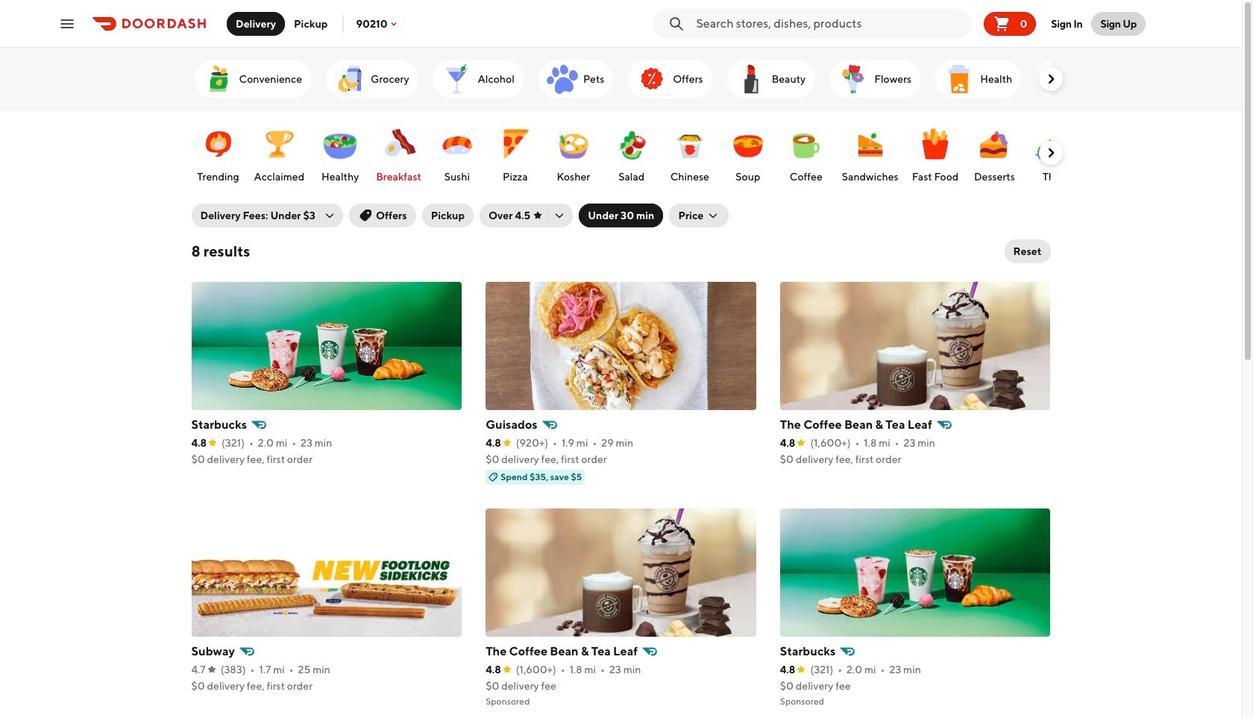 Task type: locate. For each thing, give the bounding box(es) containing it.
next button of carousel image
[[1044, 72, 1059, 87]]

offers image
[[635, 61, 670, 97]]

Store search: begin typing to search for stores available on DoorDash text field
[[697, 15, 967, 32]]

home image
[[1043, 61, 1079, 97]]

health image
[[942, 61, 978, 97]]

beauty image
[[733, 61, 769, 97]]

convenience image
[[200, 61, 236, 97]]

pets image
[[545, 61, 581, 97]]

alcohol image
[[439, 61, 475, 97]]

flowers image
[[836, 61, 872, 97]]



Task type: vqa. For each thing, say whether or not it's contained in the screenshot.
Saffron on the left top
no



Task type: describe. For each thing, give the bounding box(es) containing it.
grocery image
[[332, 61, 368, 97]]

next button of carousel image
[[1044, 146, 1059, 160]]

open menu image
[[58, 15, 76, 32]]



